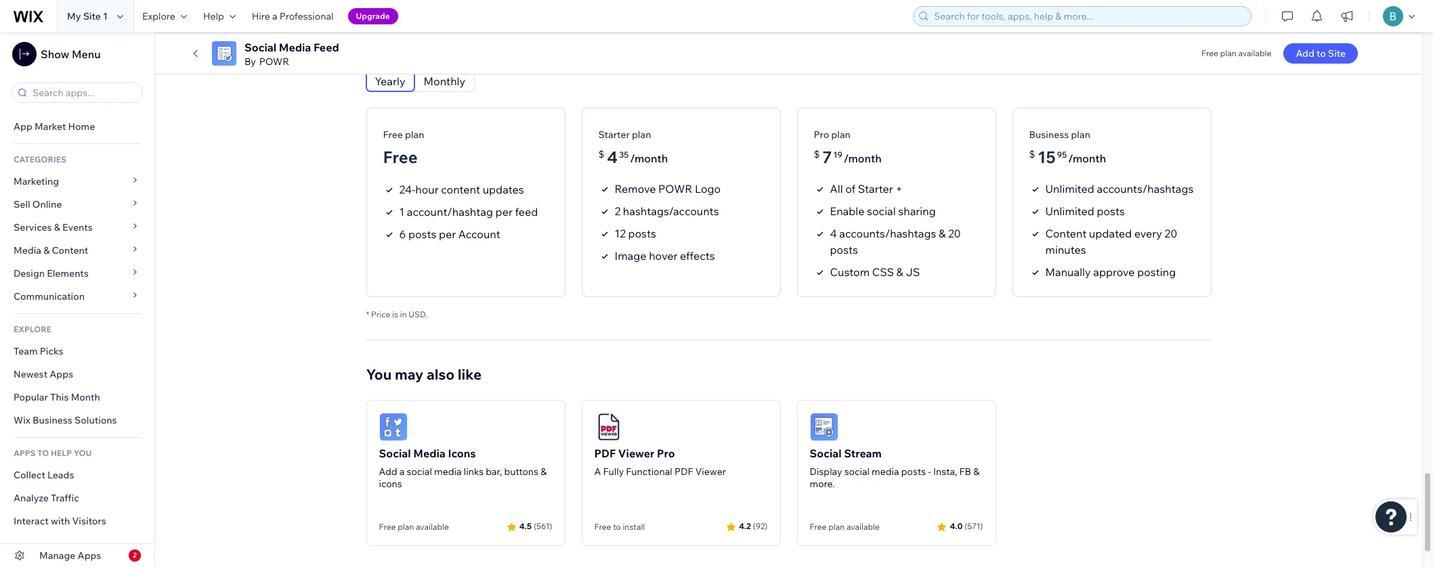 Task type: locate. For each thing, give the bounding box(es) containing it.
20 inside content updated every 20 minutes
[[1165, 227, 1178, 240]]

/month inside $ 7 19 /month
[[844, 152, 882, 165]]

apps up the this
[[50, 369, 73, 381]]

pro up the 7
[[814, 128, 829, 141]]

1 vertical spatial accounts/hashtags
[[840, 227, 937, 240]]

1 unlimited from the top
[[1046, 182, 1095, 196]]

0 horizontal spatial site
[[83, 10, 101, 22]]

1 vertical spatial to
[[613, 522, 621, 532]]

1 horizontal spatial /month
[[844, 152, 882, 165]]

unlimited for unlimited posts
[[1046, 204, 1095, 218]]

media down hire a professional link
[[279, 41, 311, 54]]

1 vertical spatial 1
[[399, 205, 405, 219]]

1 horizontal spatial social
[[379, 447, 411, 460]]

price
[[371, 309, 390, 320]]

media inside social stream display social media posts - insta, fb & more.
[[872, 466, 900, 478]]

35
[[619, 149, 629, 160]]

1 vertical spatial pdf
[[675, 466, 693, 478]]

95
[[1057, 149, 1067, 160]]

professional
[[280, 10, 334, 22]]

my site 1
[[67, 10, 108, 22]]

$ left 35
[[599, 148, 605, 160]]

1 horizontal spatial accounts/hashtags
[[1097, 182, 1194, 196]]

4 inside 4 accounts/hashtags & 20 posts
[[830, 227, 837, 240]]

manually approve posting
[[1046, 265, 1176, 279]]

1 vertical spatial business
[[33, 415, 72, 427]]

to inside button
[[1317, 47, 1326, 60]]

account/hashtag
[[407, 205, 493, 219]]

a
[[595, 466, 601, 478]]

starter plan
[[599, 128, 651, 141]]

$ left the 7
[[814, 148, 820, 160]]

$ for 7
[[814, 148, 820, 160]]

powr right by on the left of the page
[[259, 56, 289, 68]]

0 vertical spatial starter
[[599, 128, 630, 141]]

0 horizontal spatial content
[[52, 245, 88, 257]]

1 horizontal spatial pdf
[[675, 466, 693, 478]]

a down social media icons logo
[[400, 466, 405, 478]]

0 horizontal spatial to
[[613, 522, 621, 532]]

1 horizontal spatial 2
[[615, 204, 621, 218]]

of
[[846, 182, 856, 196]]

communication
[[14, 291, 87, 303]]

apps
[[50, 369, 73, 381], [78, 550, 101, 562]]

1 horizontal spatial per
[[496, 205, 513, 219]]

0 vertical spatial pro
[[814, 128, 829, 141]]

/month inside $ 4 35 /month
[[630, 152, 668, 165]]

show
[[41, 47, 69, 61]]

content up elements on the top left
[[52, 245, 88, 257]]

media up design
[[14, 245, 41, 257]]

popular this month link
[[0, 386, 154, 409]]

posts for 12
[[628, 227, 656, 240]]

social down stream
[[845, 466, 870, 478]]

media for social media feed
[[279, 41, 311, 54]]

social stream display social media posts - insta, fb & more.
[[810, 447, 980, 490]]

20 inside 4 accounts/hashtags & 20 posts
[[948, 227, 961, 240]]

0 horizontal spatial free plan available
[[379, 522, 449, 532]]

design elements link
[[0, 262, 154, 285]]

more.
[[810, 478, 835, 490]]

0 horizontal spatial $
[[599, 148, 605, 160]]

you
[[74, 449, 92, 459]]

0 vertical spatial business
[[1029, 128, 1069, 141]]

unlimited
[[1046, 182, 1095, 196], [1046, 204, 1095, 218]]

show menu
[[41, 47, 101, 61]]

2 right the manage apps
[[133, 551, 137, 560]]

1 horizontal spatial apps
[[78, 550, 101, 562]]

enable
[[830, 204, 865, 218]]

0 horizontal spatial 2
[[133, 551, 137, 560]]

0 horizontal spatial apps
[[50, 369, 73, 381]]

1 vertical spatial 2
[[133, 551, 137, 560]]

0 horizontal spatial business
[[33, 415, 72, 427]]

social down social media icons logo
[[379, 447, 411, 460]]

& inside media & content 'link'
[[43, 245, 50, 257]]

0 vertical spatial per
[[496, 205, 513, 219]]

0 vertical spatial unlimited
[[1046, 182, 1095, 196]]

0 horizontal spatial 4
[[607, 147, 618, 167]]

6 posts per account
[[399, 227, 501, 241]]

1 vertical spatial pro
[[657, 447, 675, 460]]

/month right 95
[[1069, 152, 1106, 165]]

1 horizontal spatial business
[[1029, 128, 1069, 141]]

app market home link
[[0, 115, 154, 138]]

online
[[32, 199, 62, 211]]

social inside social stream display social media posts - insta, fb & more.
[[810, 447, 842, 460]]

1 vertical spatial powr
[[659, 182, 693, 196]]

1 vertical spatial add
[[379, 466, 397, 478]]

free
[[1202, 48, 1219, 58], [383, 128, 403, 141], [383, 147, 418, 167], [379, 522, 396, 532], [595, 522, 611, 532], [810, 522, 827, 532]]

1 horizontal spatial 4
[[830, 227, 837, 240]]

0 horizontal spatial 20
[[948, 227, 961, 240]]

0 vertical spatial add
[[1296, 47, 1315, 60]]

newest apps
[[14, 369, 73, 381]]

1 20 from the left
[[948, 227, 961, 240]]

pdf right functional
[[675, 466, 693, 478]]

2 media from the left
[[872, 466, 900, 478]]

social for social stream
[[810, 447, 842, 460]]

1 vertical spatial content
[[52, 245, 88, 257]]

2 /month from the left
[[844, 152, 882, 165]]

1 horizontal spatial media
[[279, 41, 311, 54]]

2 for 2 hashtags/accounts
[[615, 204, 621, 218]]

1 vertical spatial a
[[400, 466, 405, 478]]

content up minutes at the top right of page
[[1046, 227, 1087, 240]]

business inside sidebar element
[[33, 415, 72, 427]]

per for posts
[[439, 227, 456, 241]]

team picks
[[14, 346, 63, 358]]

business down popular this month
[[33, 415, 72, 427]]

popular this month
[[14, 392, 100, 404]]

monthly
[[424, 74, 466, 88]]

1 horizontal spatial media
[[872, 466, 900, 478]]

apps right manage
[[78, 550, 101, 562]]

2 up 12
[[615, 204, 621, 218]]

stream
[[844, 447, 882, 460]]

viewer up functional
[[618, 447, 655, 460]]

hashtags/accounts
[[623, 204, 719, 218]]

manage apps
[[39, 550, 101, 562]]

functional
[[626, 466, 673, 478]]

media inside "social media feed by powr"
[[279, 41, 311, 54]]

add inside social media icons add a social media links bar, buttons & icons
[[379, 466, 397, 478]]

1 /month from the left
[[630, 152, 668, 165]]

posts inside social stream display social media posts - insta, fb & more.
[[902, 466, 926, 478]]

0 horizontal spatial media
[[434, 466, 462, 478]]

3 /month from the left
[[1069, 152, 1106, 165]]

leads
[[47, 470, 74, 482]]

media left "icons"
[[413, 447, 446, 460]]

per for account/hashtag
[[496, 205, 513, 219]]

Search for tools, apps, help & more... field
[[930, 7, 1247, 26]]

0 horizontal spatial accounts/hashtags
[[840, 227, 937, 240]]

0 horizontal spatial /month
[[630, 152, 668, 165]]

solutions
[[75, 415, 117, 427]]

media down stream
[[872, 466, 900, 478]]

/month for 4
[[630, 152, 668, 165]]

media inside 'link'
[[14, 245, 41, 257]]

1 vertical spatial per
[[439, 227, 456, 241]]

month
[[71, 392, 100, 404]]

social media icons logo image
[[379, 413, 408, 441]]

design
[[14, 268, 45, 280]]

/month
[[630, 152, 668, 165], [844, 152, 882, 165], [1069, 152, 1106, 165]]

0 horizontal spatial social
[[245, 41, 277, 54]]

per down updates in the left top of the page
[[496, 205, 513, 219]]

4 down enable on the right
[[830, 227, 837, 240]]

$ for 15
[[1029, 148, 1035, 160]]

content inside content updated every 20 minutes
[[1046, 227, 1087, 240]]

image
[[615, 249, 647, 263]]

1 vertical spatial site
[[1328, 47, 1346, 60]]

1 horizontal spatial add
[[1296, 47, 1315, 60]]

add to site
[[1296, 47, 1346, 60]]

1 horizontal spatial site
[[1328, 47, 1346, 60]]

2 horizontal spatial social
[[810, 447, 842, 460]]

may
[[395, 366, 424, 383]]

0 horizontal spatial pdf
[[595, 447, 616, 460]]

unlimited up minutes at the top right of page
[[1046, 204, 1095, 218]]

wix
[[14, 415, 30, 427]]

available down social stream display social media posts - insta, fb & more.
[[847, 522, 880, 532]]

in
[[400, 309, 407, 320]]

social inside social media icons add a social media links bar, buttons & icons
[[407, 466, 432, 478]]

1 vertical spatial media
[[14, 245, 41, 257]]

1 horizontal spatial to
[[1317, 47, 1326, 60]]

1 right my
[[103, 10, 108, 22]]

2 20 from the left
[[1165, 227, 1178, 240]]

1 vertical spatial 4
[[830, 227, 837, 240]]

1 up 6
[[399, 205, 405, 219]]

1 horizontal spatial $
[[814, 148, 820, 160]]

enable social sharing
[[830, 204, 936, 218]]

$ inside $ 15 95 /month
[[1029, 148, 1035, 160]]

pro inside pdf viewer pro a fully functional pdf viewer
[[657, 447, 675, 460]]

business up the 15
[[1029, 128, 1069, 141]]

posts right 6
[[408, 227, 437, 241]]

available down social media icons add a social media links bar, buttons & icons
[[416, 522, 449, 532]]

analyze
[[14, 493, 49, 505]]

1 $ from the left
[[599, 148, 605, 160]]

starter
[[599, 128, 630, 141], [858, 182, 893, 196]]

0 horizontal spatial available
[[416, 522, 449, 532]]

media down "icons"
[[434, 466, 462, 478]]

starter left +
[[858, 182, 893, 196]]

2 horizontal spatial free plan available
[[1202, 48, 1272, 58]]

interact with visitors link
[[0, 510, 154, 533]]

posts left the -
[[902, 466, 926, 478]]

collect leads
[[14, 470, 74, 482]]

1 horizontal spatial 1
[[399, 205, 405, 219]]

/month right 35
[[630, 152, 668, 165]]

0 vertical spatial 2
[[615, 204, 621, 218]]

social right icons
[[407, 466, 432, 478]]

available left "add to site" at right top
[[1239, 48, 1272, 58]]

accounts/hashtags down enable social sharing
[[840, 227, 937, 240]]

0 vertical spatial 1
[[103, 10, 108, 22]]

social up by on the left of the page
[[245, 41, 277, 54]]

help
[[203, 10, 224, 22]]

0 vertical spatial powr
[[259, 56, 289, 68]]

& inside social stream display social media posts - insta, fb & more.
[[974, 466, 980, 478]]

1 horizontal spatial content
[[1046, 227, 1087, 240]]

a inside social media icons add a social media links bar, buttons & icons
[[400, 466, 405, 478]]

1 horizontal spatial powr
[[659, 182, 693, 196]]

fully
[[603, 466, 624, 478]]

0 horizontal spatial per
[[439, 227, 456, 241]]

social for social media feed
[[245, 41, 277, 54]]

social media icons add a social media links bar, buttons & icons
[[379, 447, 547, 490]]

posts up updated
[[1097, 204, 1125, 218]]

3 $ from the left
[[1029, 148, 1035, 160]]

available for social stream
[[416, 522, 449, 532]]

1 media from the left
[[434, 466, 462, 478]]

1 horizontal spatial starter
[[858, 182, 893, 196]]

accounts/hashtags inside 4 accounts/hashtags & 20 posts
[[840, 227, 937, 240]]

0 horizontal spatial 1
[[103, 10, 108, 22]]

$ inside $ 4 35 /month
[[599, 148, 605, 160]]

business plan
[[1029, 128, 1091, 141]]

per down account/hashtag
[[439, 227, 456, 241]]

24-
[[399, 183, 415, 196]]

css
[[872, 265, 894, 279]]

1 horizontal spatial 20
[[1165, 227, 1178, 240]]

viewer
[[618, 447, 655, 460], [696, 466, 726, 478]]

posts right 12
[[628, 227, 656, 240]]

2 vertical spatial media
[[413, 447, 446, 460]]

pdf up a on the left of page
[[595, 447, 616, 460]]

plans
[[430, 40, 467, 58]]

1 vertical spatial viewer
[[696, 466, 726, 478]]

0 vertical spatial to
[[1317, 47, 1326, 60]]

0 vertical spatial media
[[279, 41, 311, 54]]

pro up functional
[[657, 447, 675, 460]]

1 vertical spatial unlimited
[[1046, 204, 1095, 218]]

social inside social media icons add a social media links bar, buttons & icons
[[379, 447, 411, 460]]

by
[[245, 56, 256, 68]]

0 vertical spatial viewer
[[618, 447, 655, 460]]

manage
[[39, 550, 75, 562]]

to
[[1317, 47, 1326, 60], [613, 522, 621, 532]]

1 vertical spatial apps
[[78, 550, 101, 562]]

picks
[[40, 346, 63, 358]]

&
[[418, 40, 427, 58], [54, 222, 60, 234], [939, 227, 946, 240], [43, 245, 50, 257], [897, 265, 904, 279], [541, 466, 547, 478], [974, 466, 980, 478]]

interact with visitors
[[14, 516, 106, 528]]

viewer right functional
[[696, 466, 726, 478]]

2 horizontal spatial media
[[413, 447, 446, 460]]

0 horizontal spatial add
[[379, 466, 397, 478]]

0 vertical spatial 4
[[607, 147, 618, 167]]

analyze traffic link
[[0, 487, 154, 510]]

2 horizontal spatial available
[[1239, 48, 1272, 58]]

2 inside sidebar element
[[133, 551, 137, 560]]

0 vertical spatial content
[[1046, 227, 1087, 240]]

services
[[14, 222, 52, 234]]

2 unlimited from the top
[[1046, 204, 1095, 218]]

0 vertical spatial pdf
[[595, 447, 616, 460]]

unlimited up unlimited posts
[[1046, 182, 1095, 196]]

$ left the 15
[[1029, 148, 1035, 160]]

1 horizontal spatial viewer
[[696, 466, 726, 478]]

starter up 35
[[599, 128, 630, 141]]

pricing
[[366, 40, 414, 58]]

site
[[83, 10, 101, 22], [1328, 47, 1346, 60]]

media inside social media icons add a social media links bar, buttons & icons
[[413, 447, 446, 460]]

unlimited for unlimited accounts/hashtags
[[1046, 182, 1095, 196]]

social up "display"
[[810, 447, 842, 460]]

all of starter +
[[830, 182, 903, 196]]

a right hire
[[272, 10, 277, 22]]

0 vertical spatial accounts/hashtags
[[1097, 182, 1194, 196]]

2 horizontal spatial $
[[1029, 148, 1035, 160]]

social inside "social media feed by powr"
[[245, 41, 277, 54]]

4 left 35
[[607, 147, 618, 167]]

0 horizontal spatial viewer
[[618, 447, 655, 460]]

social
[[245, 41, 277, 54], [379, 447, 411, 460], [810, 447, 842, 460]]

4 accounts/hashtags & 20 posts
[[830, 227, 961, 257]]

0 horizontal spatial media
[[14, 245, 41, 257]]

posts up custom
[[830, 243, 858, 257]]

1 account/hashtag per feed
[[399, 205, 538, 219]]

2 $ from the left
[[814, 148, 820, 160]]

powr inside "social media feed by powr"
[[259, 56, 289, 68]]

/month inside $ 15 95 /month
[[1069, 152, 1106, 165]]

0 vertical spatial a
[[272, 10, 277, 22]]

communication link
[[0, 285, 154, 308]]

powr up hashtags/accounts
[[659, 182, 693, 196]]

2 horizontal spatial /month
[[1069, 152, 1106, 165]]

you may also like
[[366, 366, 482, 383]]

/month right 19
[[844, 152, 882, 165]]

1 horizontal spatial a
[[400, 466, 405, 478]]

0 horizontal spatial pro
[[657, 447, 675, 460]]

4.0
[[950, 522, 963, 532]]

newest apps link
[[0, 363, 154, 386]]

fb
[[960, 466, 972, 478]]

0 horizontal spatial powr
[[259, 56, 289, 68]]

0 vertical spatial apps
[[50, 369, 73, 381]]

$ inside $ 7 19 /month
[[814, 148, 820, 160]]

accounts/hashtags up every
[[1097, 182, 1194, 196]]

0 vertical spatial site
[[83, 10, 101, 22]]

market
[[35, 121, 66, 133]]

free plan available for social stream
[[379, 522, 449, 532]]



Task type: vqa. For each thing, say whether or not it's contained in the screenshot.


Task type: describe. For each thing, give the bounding box(es) containing it.
* price is in usd.
[[366, 309, 428, 320]]

app market home
[[14, 121, 95, 133]]

content inside media & content 'link'
[[52, 245, 88, 257]]

social down all of starter +
[[867, 204, 896, 218]]

social inside social stream display social media posts - insta, fb & more.
[[845, 466, 870, 478]]

pro plan
[[814, 128, 851, 141]]

js
[[906, 265, 920, 279]]

available for you may also like
[[1239, 48, 1272, 58]]

like
[[458, 366, 482, 383]]

1 horizontal spatial pro
[[814, 128, 829, 141]]

pdf viewer pro logo image
[[595, 413, 623, 441]]

7
[[823, 147, 832, 167]]

19
[[834, 149, 843, 160]]

(561)
[[534, 522, 553, 532]]

analyze traffic
[[14, 493, 79, 505]]

accounts/hashtags for 4
[[840, 227, 937, 240]]

Search apps... field
[[28, 83, 138, 102]]

posting
[[1138, 265, 1176, 279]]

apps for newest apps
[[50, 369, 73, 381]]

my
[[67, 10, 81, 22]]

unlimited posts
[[1046, 204, 1125, 218]]

24-hour content updates
[[399, 183, 524, 196]]

upgrade
[[356, 11, 390, 21]]

-
[[928, 466, 931, 478]]

content
[[441, 183, 480, 196]]

upgrade button
[[348, 8, 398, 24]]

accounts/hashtags for unlimited
[[1097, 182, 1194, 196]]

6
[[399, 227, 406, 241]]

sell
[[14, 199, 30, 211]]

free to install
[[595, 522, 645, 532]]

bar,
[[486, 466, 502, 478]]

sidebar element
[[0, 33, 155, 568]]

marketing
[[14, 175, 59, 188]]

logo
[[695, 182, 721, 196]]

unlimited accounts/hashtags
[[1046, 182, 1194, 196]]

media & content
[[14, 245, 88, 257]]

12
[[615, 227, 626, 240]]

explore
[[142, 10, 175, 22]]

app
[[14, 121, 32, 133]]

remove
[[615, 182, 656, 196]]

media inside social media icons add a social media links bar, buttons & icons
[[434, 466, 462, 478]]

install
[[623, 522, 645, 532]]

0 horizontal spatial starter
[[599, 128, 630, 141]]

show menu button
[[12, 42, 101, 66]]

apps for manage apps
[[78, 550, 101, 562]]

15
[[1038, 147, 1056, 167]]

with
[[51, 516, 70, 528]]

links
[[464, 466, 484, 478]]

apps
[[14, 449, 36, 459]]

to
[[37, 449, 49, 459]]

media & content link
[[0, 239, 154, 262]]

help button
[[195, 0, 244, 33]]

custom css & js
[[830, 265, 920, 279]]

4.5
[[520, 522, 532, 532]]

1 vertical spatial starter
[[858, 182, 893, 196]]

pricing & plans
[[366, 40, 467, 58]]

icons
[[379, 478, 402, 490]]

hour
[[415, 183, 439, 196]]

20 for 15
[[1165, 227, 1178, 240]]

to for add
[[1317, 47, 1326, 60]]

hire a professional link
[[244, 0, 342, 33]]

yearly button
[[366, 71, 414, 91]]

apps to help you
[[14, 449, 92, 459]]

visitors
[[72, 516, 106, 528]]

team
[[14, 346, 38, 358]]

menu
[[72, 47, 101, 61]]

(92)
[[753, 522, 768, 532]]

posts for unlimited
[[1097, 204, 1125, 218]]

hire a professional
[[252, 10, 334, 22]]

1 horizontal spatial free plan available
[[810, 522, 880, 532]]

& inside social media icons add a social media links bar, buttons & icons
[[541, 466, 547, 478]]

social for social media icons
[[379, 447, 411, 460]]

free plan
[[383, 128, 425, 141]]

icons
[[448, 447, 476, 460]]

& inside services & events link
[[54, 222, 60, 234]]

wix business solutions
[[14, 415, 117, 427]]

0 horizontal spatial a
[[272, 10, 277, 22]]

to for free
[[613, 522, 621, 532]]

social media feed by powr
[[245, 41, 339, 68]]

/month for 15
[[1069, 152, 1106, 165]]

4.5 (561)
[[520, 522, 553, 532]]

$ for 4
[[599, 148, 605, 160]]

manually
[[1046, 265, 1091, 279]]

20 for 7
[[948, 227, 961, 240]]

1 horizontal spatial available
[[847, 522, 880, 532]]

posts for 6
[[408, 227, 437, 241]]

usd.
[[409, 309, 428, 320]]

feed
[[515, 205, 538, 219]]

free plan available for you may also like
[[1202, 48, 1272, 58]]

events
[[62, 222, 93, 234]]

approve
[[1094, 265, 1135, 279]]

updates
[[483, 183, 524, 196]]

is
[[392, 309, 398, 320]]

monthly button
[[415, 71, 474, 91]]

$ 15 95 /month
[[1029, 147, 1106, 167]]

display
[[810, 466, 842, 478]]

posts inside 4 accounts/hashtags & 20 posts
[[830, 243, 858, 257]]

add to site button
[[1284, 43, 1358, 64]]

home
[[68, 121, 95, 133]]

site inside add to site button
[[1328, 47, 1346, 60]]

media for social media icons
[[413, 447, 446, 460]]

+
[[896, 182, 903, 196]]

services & events
[[14, 222, 93, 234]]

4.2 (92)
[[739, 522, 768, 532]]

& inside 4 accounts/hashtags & 20 posts
[[939, 227, 946, 240]]

remove powr logo
[[615, 182, 721, 196]]

4.0 (571)
[[950, 522, 983, 532]]

2 for 2
[[133, 551, 137, 560]]

account
[[459, 227, 501, 241]]

4.2
[[739, 522, 751, 532]]

social stream logo image
[[810, 413, 838, 441]]

social media feed logo image
[[212, 41, 236, 66]]

sell online
[[14, 199, 62, 211]]

/month for 7
[[844, 152, 882, 165]]

sharing
[[899, 204, 936, 218]]

traffic
[[51, 493, 79, 505]]

add inside button
[[1296, 47, 1315, 60]]



